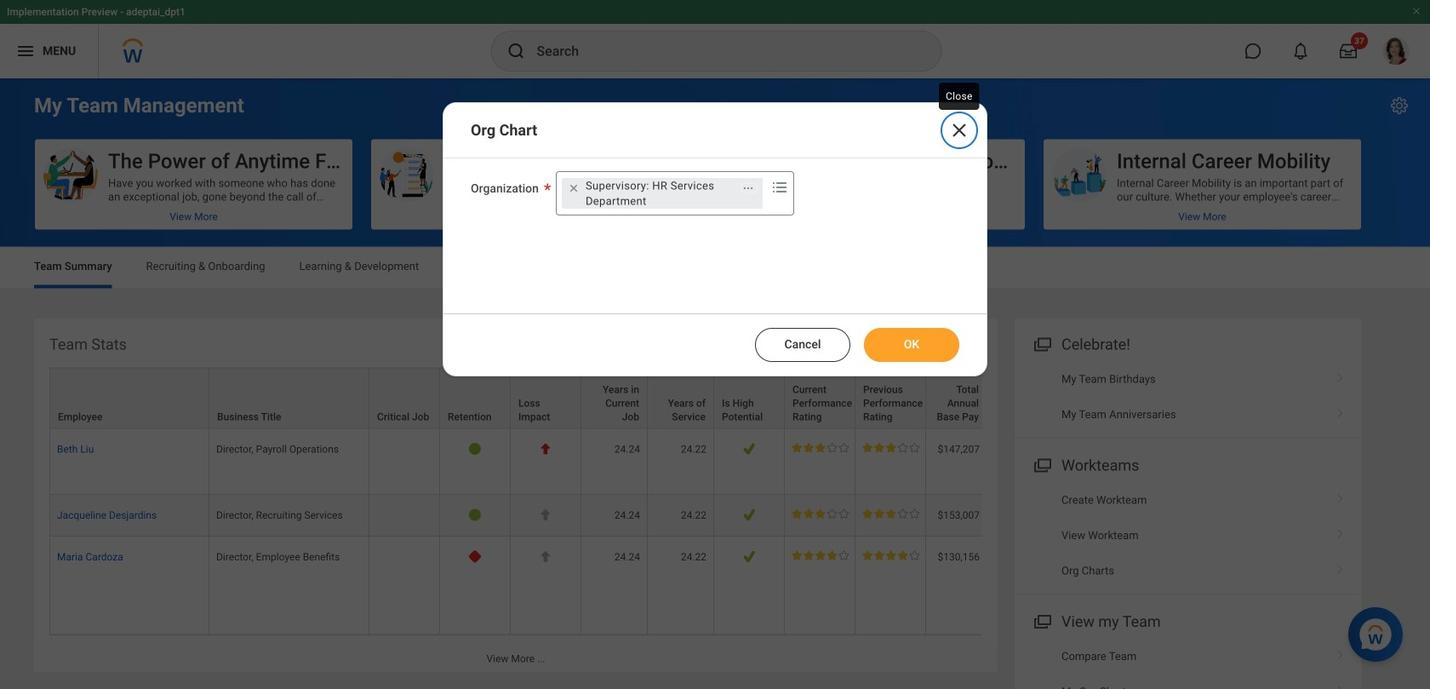 Task type: locate. For each thing, give the bounding box(es) containing it.
cell left this worker has low retention risk. image at the bottom left
[[370, 429, 440, 495]]

cell left this worker has low retention risk. icon
[[370, 495, 440, 537]]

1 vertical spatial the worker has been assessed as having high potential. image
[[743, 508, 756, 521]]

2 the worker has been assessed as having high potential. image from the top
[[743, 508, 756, 521]]

the loss of this employee would be catastrophic or critical to the organization. image
[[540, 443, 552, 455]]

4 chevron right image from the top
[[1330, 558, 1353, 575]]

1 chevron right image from the top
[[1330, 402, 1353, 419]]

1 cell from the top
[[370, 429, 440, 495]]

chevron right image
[[1330, 367, 1353, 384], [1330, 679, 1353, 689]]

1 vertical spatial the loss of this employee would be moderate or significant to the organization. image
[[540, 550, 552, 563]]

prompts image
[[770, 177, 790, 198]]

1 vertical spatial menu group image
[[1031, 453, 1054, 476]]

close environment banner image
[[1412, 6, 1422, 16]]

related actions image
[[743, 182, 755, 194]]

cell left this worker has a high retention risk - immediate action needed. "image"
[[370, 537, 440, 635]]

supervisory: hr services department, press delete to clear value. option
[[562, 178, 763, 209]]

2 list from the top
[[1015, 483, 1363, 588]]

2 vertical spatial menu group image
[[1031, 609, 1054, 632]]

the loss of this employee would be moderate or significant to the organization. image right this worker has a high retention risk - immediate action needed. "image"
[[540, 550, 552, 563]]

2 menu group image from the top
[[1031, 453, 1054, 476]]

0 vertical spatial the worker has been assessed as having high potential. image
[[743, 443, 756, 455]]

1 vertical spatial meets expectations - performance in line with a solid team contributor. image
[[792, 508, 850, 519]]

the loss of this employee would be moderate or significant to the organization. image for this worker has a high retention risk - immediate action needed. "image"
[[540, 550, 552, 563]]

menu group image
[[1031, 332, 1054, 355], [1031, 453, 1054, 476], [1031, 609, 1054, 632]]

list for second menu group 'icon' from the bottom of the page
[[1015, 483, 1363, 588]]

1 meets expectations - performance in line with a solid team contributor. image from the top
[[792, 443, 850, 453]]

3 list from the top
[[1015, 639, 1363, 689]]

this worker has low retention risk. image
[[469, 508, 482, 521]]

1 chevron right image from the top
[[1330, 367, 1353, 384]]

profile logan mcneil element
[[1373, 32, 1421, 70]]

meets expectations - performance in line with a solid team contributor. image
[[792, 443, 850, 453], [792, 508, 850, 519]]

row
[[49, 368, 1373, 429], [49, 429, 1373, 495], [49, 495, 1373, 537], [49, 537, 1373, 635]]

1 vertical spatial chevron right image
[[1330, 679, 1353, 689]]

meets expectations - performance in line with a solid team contributor. image for this worker has low retention risk. image at the bottom left
[[792, 443, 850, 453]]

3 cell from the top
[[370, 537, 440, 635]]

chevron right image
[[1330, 402, 1353, 419], [1330, 488, 1353, 505], [1330, 523, 1353, 540], [1330, 558, 1353, 575], [1330, 644, 1353, 661]]

banner
[[0, 0, 1431, 78]]

the worker has been assessed as having high potential. image
[[743, 550, 756, 563]]

1 menu group image from the top
[[1031, 332, 1054, 355]]

0 vertical spatial list
[[1015, 362, 1363, 432]]

2 meets expectations - performance in line with a solid team contributor. image from the top
[[792, 508, 850, 519]]

supervisory: hr services department element
[[586, 178, 733, 209]]

1 row from the top
[[49, 368, 1373, 429]]

configure this page image
[[1390, 95, 1411, 116]]

this worker has a high retention risk - immediate action needed. image
[[469, 550, 482, 563]]

2 cell from the top
[[370, 495, 440, 537]]

1 the worker has been assessed as having high potential. image from the top
[[743, 443, 756, 455]]

tooltip
[[936, 79, 984, 113]]

cell
[[370, 429, 440, 495], [370, 495, 440, 537], [370, 537, 440, 635]]

0 vertical spatial the loss of this employee would be moderate or significant to the organization. image
[[540, 508, 552, 521]]

list
[[1015, 362, 1363, 432], [1015, 483, 1363, 588], [1015, 639, 1363, 689]]

this worker has low retention risk. image
[[469, 443, 482, 455]]

1 list from the top
[[1015, 362, 1363, 432]]

the loss of this employee would be moderate or significant to the organization. image
[[540, 508, 552, 521], [540, 550, 552, 563]]

main content
[[0, 78, 1431, 689]]

the worker has been assessed as having high potential. image for the meets expectations - performance in line with a solid team contributor. image for this worker has low retention risk. image at the bottom left
[[743, 443, 756, 455]]

notifications large image
[[1293, 43, 1310, 60]]

the loss of this employee would be moderate or significant to the organization. image down the loss of this employee would be catastrophic or critical to the organization. image at the left of page
[[540, 508, 552, 521]]

the worker has been assessed as having high potential. image
[[743, 443, 756, 455], [743, 508, 756, 521]]

0 vertical spatial chevron right image
[[1330, 367, 1353, 384]]

dialog
[[443, 102, 988, 376]]

1 the loss of this employee would be moderate or significant to the organization. image from the top
[[540, 508, 552, 521]]

x image
[[950, 120, 970, 141]]

tab list
[[17, 247, 1414, 288]]

2 vertical spatial list
[[1015, 639, 1363, 689]]

0 vertical spatial meets expectations - performance in line with a solid team contributor. image
[[792, 443, 850, 453]]

0 vertical spatial menu group image
[[1031, 332, 1054, 355]]

1 vertical spatial list
[[1015, 483, 1363, 588]]

2 the loss of this employee would be moderate or significant to the organization. image from the top
[[540, 550, 552, 563]]



Task type: vqa. For each thing, say whether or not it's contained in the screenshot.
second list from the bottom of the page
yes



Task type: describe. For each thing, give the bounding box(es) containing it.
2 chevron right image from the top
[[1330, 488, 1353, 505]]

search image
[[506, 41, 527, 61]]

inbox large image
[[1341, 43, 1358, 60]]

4 row from the top
[[49, 537, 1373, 635]]

team stats element
[[34, 319, 1373, 672]]

3 chevron right image from the top
[[1330, 523, 1353, 540]]

5 chevron right image from the top
[[1330, 644, 1353, 661]]

cell for this worker has low retention risk. icon
[[370, 495, 440, 537]]

2 row from the top
[[49, 429, 1373, 495]]

2 chevron right image from the top
[[1330, 679, 1353, 689]]

3 row from the top
[[49, 495, 1373, 537]]

list for third menu group 'icon'
[[1015, 639, 1363, 689]]

cell for this worker has low retention risk. image at the bottom left
[[370, 429, 440, 495]]

exceeds expectations - performance is excellent and generally surpassed expectations and required little to no supervision. image
[[792, 550, 850, 560]]

meets expectations - performance in line with a solid team contributor. image for this worker has low retention risk. icon
[[792, 508, 850, 519]]

the worker has been assessed as having high potential. image for this worker has low retention risk. icon's the meets expectations - performance in line with a solid team contributor. image
[[743, 508, 756, 521]]

x small image
[[566, 180, 583, 197]]

cell for this worker has a high retention risk - immediate action needed. "image"
[[370, 537, 440, 635]]

list for third menu group 'icon' from the bottom of the page
[[1015, 362, 1363, 432]]

3 menu group image from the top
[[1031, 609, 1054, 632]]

the loss of this employee would be moderate or significant to the organization. image for this worker has low retention risk. icon
[[540, 508, 552, 521]]



